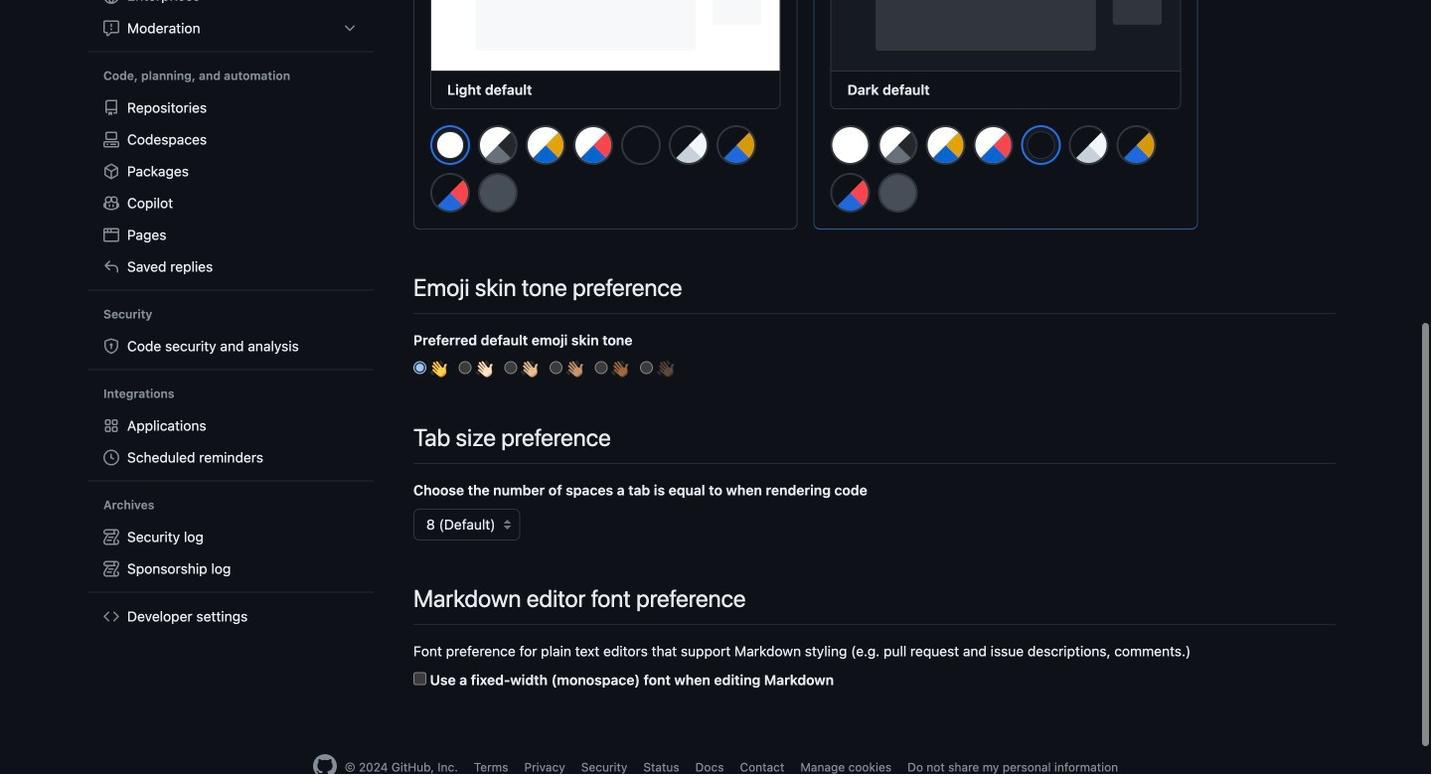 Task type: locate. For each thing, give the bounding box(es) containing it.
dark default image left dark high contrast icon
[[621, 125, 661, 165]]

1 light tritanopia image from the left
[[574, 125, 613, 165]]

shield lock image
[[103, 338, 119, 354]]

1 horizontal spatial dark default image
[[1028, 132, 1054, 158]]

light default image for day theme picker option group
[[437, 132, 463, 158]]

light high contrast image for light protanopia & deuteranopia image at the top of the page
[[478, 125, 518, 165]]

globe image
[[103, 0, 119, 4]]

light tritanopia image
[[574, 125, 613, 165], [974, 125, 1014, 165]]

None radio
[[504, 361, 517, 374]]

light default image up dark tritanopia image
[[831, 125, 870, 165]]

light high contrast image left light protanopia & deuteranopia image at the top of the page
[[478, 125, 518, 165]]

option group
[[414, 359, 1336, 380]]

clock image
[[103, 450, 119, 466]]

dark dimmed image
[[478, 173, 518, 213]]

0 horizontal spatial light tritanopia image
[[574, 125, 613, 165]]

repo image
[[103, 100, 119, 116]]

light tritanopia image right light protanopia & deuteranopia image at the top of the page
[[574, 125, 613, 165]]

0 horizontal spatial dark default image
[[621, 125, 661, 165]]

2 light high contrast image from the left
[[878, 125, 918, 165]]

dark default image left dark high contrast image
[[1028, 132, 1054, 158]]

None radio
[[414, 361, 426, 374], [459, 361, 472, 374], [550, 361, 563, 374], [595, 361, 608, 374], [640, 361, 653, 374], [414, 361, 426, 374], [459, 361, 472, 374], [550, 361, 563, 374], [595, 361, 608, 374], [640, 361, 653, 374]]

dark high contrast image
[[1069, 125, 1109, 165]]

0 horizontal spatial light default image
[[437, 132, 463, 158]]

light high contrast image
[[478, 125, 518, 165], [878, 125, 918, 165]]

2 light tritanopia image from the left
[[974, 125, 1014, 165]]

light tritanopia image for light protanopia & deuteranopia image at the top of the page
[[574, 125, 613, 165]]

copilot image
[[103, 195, 119, 211]]

1 horizontal spatial light default image
[[831, 125, 870, 165]]

3 list from the top
[[95, 410, 366, 474]]

log image
[[103, 529, 119, 545]]

2 list from the top
[[95, 92, 366, 283]]

light default image
[[831, 125, 870, 165], [437, 132, 463, 158]]

dark default image
[[621, 125, 661, 165], [1028, 132, 1054, 158]]

homepage image
[[313, 755, 337, 774]]

dark default image for light tritanopia image related to light protanopia & deuteranopia image at the top of the page
[[621, 125, 661, 165]]

1 light high contrast image from the left
[[478, 125, 518, 165]]

light default image up dark tritanopia icon
[[437, 132, 463, 158]]

light default image for the night theme picker "option group"
[[831, 125, 870, 165]]

light high contrast image left light protanopia & deuteranopia icon
[[878, 125, 918, 165]]

light tritanopia image right light protanopia & deuteranopia icon
[[974, 125, 1014, 165]]

light protanopia & deuteranopia image
[[526, 125, 566, 165]]

light tritanopia image for light protanopia & deuteranopia icon
[[974, 125, 1014, 165]]

list
[[95, 0, 366, 44], [95, 92, 366, 283], [95, 410, 366, 474], [95, 521, 366, 585]]

1 horizontal spatial light tritanopia image
[[974, 125, 1014, 165]]

0 horizontal spatial light high contrast image
[[478, 125, 518, 165]]

reply image
[[103, 259, 119, 275]]

dark default image for light tritanopia image related to light protanopia & deuteranopia icon
[[1028, 132, 1054, 158]]

dark high contrast image
[[669, 125, 709, 165]]

None checkbox
[[414, 673, 426, 685]]

1 horizontal spatial light high contrast image
[[878, 125, 918, 165]]

day theme picker option group
[[429, 124, 781, 221]]



Task type: vqa. For each thing, say whether or not it's contained in the screenshot.
the left DARK TRITANOPIA icon
yes



Task type: describe. For each thing, give the bounding box(es) containing it.
1 list from the top
[[95, 0, 366, 44]]

log image
[[103, 561, 119, 577]]

apps image
[[103, 418, 119, 434]]

light protanopia & deuteranopia image
[[926, 125, 966, 165]]

4 list from the top
[[95, 521, 366, 585]]

codespaces image
[[103, 132, 119, 148]]

light high contrast image for light protanopia & deuteranopia icon
[[878, 125, 918, 165]]

dark tritanopia image
[[831, 173, 870, 213]]

package image
[[103, 164, 119, 179]]

dark dimmed image
[[878, 173, 918, 213]]

dark protanopia & deuteranopia image
[[717, 125, 756, 165]]

code image
[[103, 609, 119, 625]]

dark protanopia & deuteranopia image
[[1117, 125, 1157, 165]]

dark tritanopia image
[[430, 173, 470, 213]]

browser image
[[103, 227, 119, 243]]

night theme picker option group
[[830, 124, 1181, 221]]



